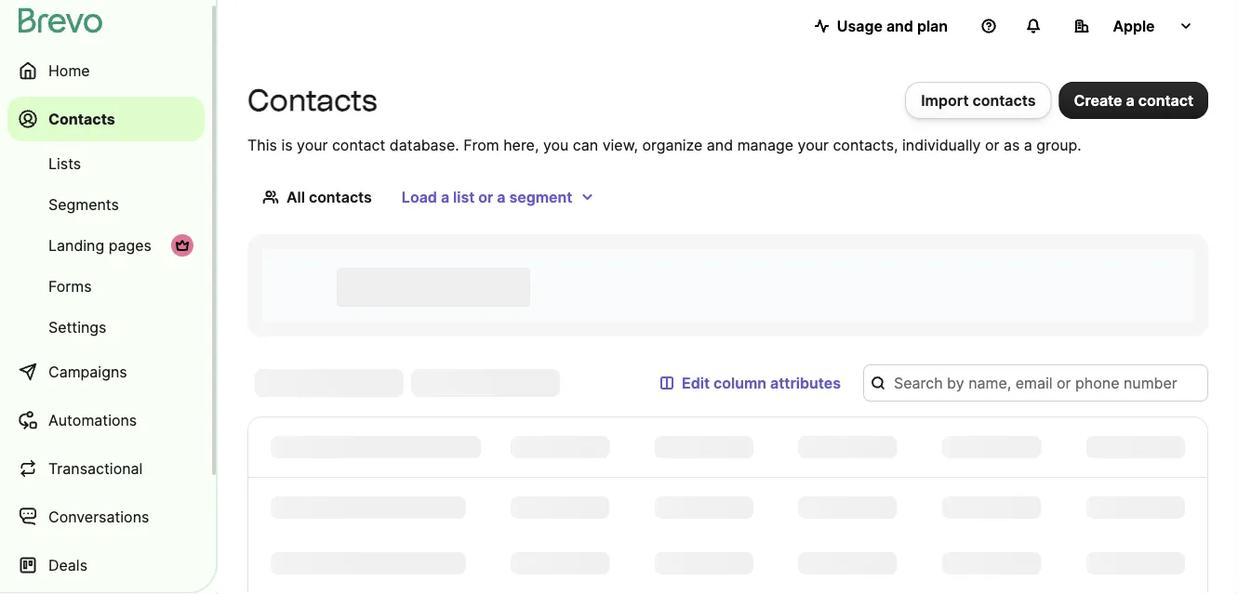 Task type: locate. For each thing, give the bounding box(es) containing it.
1 vertical spatial and
[[707, 136, 734, 154]]

or
[[985, 136, 1000, 154], [479, 188, 494, 206]]

home link
[[7, 48, 205, 93]]

forms link
[[7, 268, 205, 305]]

contacts up as
[[973, 91, 1036, 109]]

is
[[281, 136, 293, 154]]

and left manage
[[707, 136, 734, 154]]

manage
[[738, 136, 794, 154]]

automations link
[[7, 398, 205, 443]]

0 vertical spatial contact
[[1139, 91, 1194, 109]]

column
[[714, 374, 767, 392]]

contacts,
[[833, 136, 899, 154]]

0 vertical spatial contacts
[[973, 91, 1036, 109]]

contact inside button
[[1139, 91, 1194, 109]]

landing
[[48, 236, 104, 255]]

transactional link
[[7, 447, 205, 491]]

here,
[[504, 136, 539, 154]]

1 horizontal spatial or
[[985, 136, 1000, 154]]

plan
[[918, 17, 948, 35]]

settings
[[48, 318, 107, 336]]

your
[[297, 136, 328, 154], [798, 136, 829, 154]]

contact up all contacts
[[332, 136, 386, 154]]

contacts
[[248, 82, 377, 118], [48, 110, 115, 128]]

list
[[453, 188, 475, 206]]

create
[[1074, 91, 1123, 109]]

contacts inside button
[[973, 91, 1036, 109]]

1 vertical spatial contact
[[332, 136, 386, 154]]

import contacts
[[922, 91, 1036, 109]]

this is your contact database. from here, you can view, organize and manage your contacts, individually or as a group.
[[248, 136, 1082, 154]]

edit
[[682, 374, 710, 392]]

view,
[[603, 136, 638, 154]]

0 horizontal spatial contacts
[[48, 110, 115, 128]]

0 horizontal spatial contacts
[[309, 188, 372, 206]]

1 horizontal spatial contacts
[[973, 91, 1036, 109]]

a
[[1127, 91, 1135, 109], [1024, 136, 1033, 154], [441, 188, 450, 206], [497, 188, 506, 206]]

0 horizontal spatial your
[[297, 136, 328, 154]]

contacts for import contacts
[[973, 91, 1036, 109]]

landing pages
[[48, 236, 152, 255]]

contacts up is
[[248, 82, 377, 118]]

usage
[[837, 17, 883, 35]]

0 vertical spatial or
[[985, 136, 1000, 154]]

0 horizontal spatial or
[[479, 188, 494, 206]]

a left list
[[441, 188, 450, 206]]

attributes
[[771, 374, 841, 392]]

conversations link
[[7, 495, 205, 540]]

1 vertical spatial or
[[479, 188, 494, 206]]

transactional
[[48, 460, 143, 478]]

1 vertical spatial contacts
[[309, 188, 372, 206]]

your right manage
[[798, 136, 829, 154]]

your right is
[[297, 136, 328, 154]]

0 horizontal spatial and
[[707, 136, 734, 154]]

from
[[464, 136, 499, 154]]

1 horizontal spatial contact
[[1139, 91, 1194, 109]]

and inside "button"
[[887, 17, 914, 35]]

load a list or a segment button
[[387, 179, 610, 216]]

0 vertical spatial and
[[887, 17, 914, 35]]

and
[[887, 17, 914, 35], [707, 136, 734, 154]]

1 horizontal spatial your
[[798, 136, 829, 154]]

or inside button
[[479, 188, 494, 206]]

a right list
[[497, 188, 506, 206]]

contacts right all at the top of page
[[309, 188, 372, 206]]

as
[[1004, 136, 1020, 154]]

1 horizontal spatial and
[[887, 17, 914, 35]]

organize
[[643, 136, 703, 154]]

landing pages link
[[7, 227, 205, 264]]

can
[[573, 136, 599, 154]]

contact right create
[[1139, 91, 1194, 109]]

load a list or a segment
[[402, 188, 573, 206]]

or right list
[[479, 188, 494, 206]]

contact
[[1139, 91, 1194, 109], [332, 136, 386, 154]]

automations
[[48, 411, 137, 429]]

segments
[[48, 195, 119, 214]]

0 horizontal spatial contact
[[332, 136, 386, 154]]

lists
[[48, 154, 81, 173]]

contacts
[[973, 91, 1036, 109], [309, 188, 372, 206]]

and left plan
[[887, 17, 914, 35]]

contacts up lists
[[48, 110, 115, 128]]

or left as
[[985, 136, 1000, 154]]



Task type: vqa. For each thing, say whether or not it's contained in the screenshot.
Meetings link
no



Task type: describe. For each thing, give the bounding box(es) containing it.
import contacts button
[[906, 82, 1052, 119]]

apple button
[[1060, 7, 1209, 45]]

deals link
[[7, 544, 205, 588]]

segment
[[509, 188, 573, 206]]

usage and plan
[[837, 17, 948, 35]]

all contacts
[[287, 188, 372, 206]]

conversations
[[48, 508, 149, 526]]

campaigns
[[48, 363, 127, 381]]

1 horizontal spatial contacts
[[248, 82, 377, 118]]

home
[[48, 61, 90, 80]]

forms
[[48, 277, 92, 295]]

left___rvooi image
[[175, 238, 190, 253]]

create a contact
[[1074, 91, 1194, 109]]

campaigns link
[[7, 350, 205, 395]]

contacts link
[[7, 97, 205, 141]]

contacts for all contacts
[[309, 188, 372, 206]]

pages
[[109, 236, 152, 255]]

2 your from the left
[[798, 136, 829, 154]]

this
[[248, 136, 277, 154]]

all
[[287, 188, 305, 206]]

a right as
[[1024, 136, 1033, 154]]

segments link
[[7, 186, 205, 223]]

a right create
[[1127, 91, 1135, 109]]

deals
[[48, 557, 87, 575]]

settings link
[[7, 309, 205, 346]]

Search by name, email or phone number search field
[[864, 365, 1209, 402]]

you
[[543, 136, 569, 154]]

individually
[[903, 136, 981, 154]]

1 your from the left
[[297, 136, 328, 154]]

group.
[[1037, 136, 1082, 154]]

database.
[[390, 136, 459, 154]]

create a contact button
[[1060, 82, 1209, 119]]

edit column attributes
[[682, 374, 841, 392]]

usage and plan button
[[800, 7, 963, 45]]

load
[[402, 188, 437, 206]]

apple
[[1113, 17, 1156, 35]]

lists link
[[7, 145, 205, 182]]

edit column attributes button
[[645, 365, 856, 402]]

import
[[922, 91, 969, 109]]



